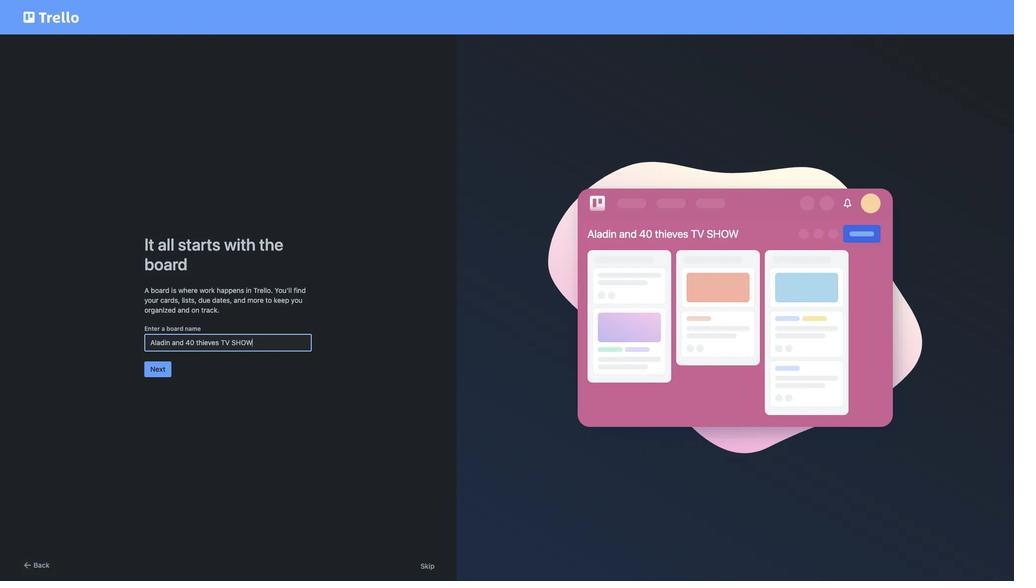 Task type: vqa. For each thing, say whether or not it's contained in the screenshot.
chestercheeetah (chestercheeetah) image
no



Task type: describe. For each thing, give the bounding box(es) containing it.
board inside a board is where work happens in trello. you'll find your cards, lists, due dates, and more to keep you organized and on track.
[[151, 286, 169, 295]]

starts
[[178, 235, 221, 254]]

a
[[144, 286, 149, 295]]

track.
[[201, 306, 219, 314]]

next
[[150, 365, 166, 373]]

show
[[707, 228, 739, 241]]

Enter a board name text field
[[144, 334, 312, 352]]

more
[[248, 296, 264, 304]]

to
[[266, 296, 272, 304]]

you'll
[[275, 286, 292, 295]]

1 vertical spatial trello image
[[588, 193, 607, 213]]

where
[[178, 286, 198, 295]]

next button
[[144, 362, 171, 377]]

0 horizontal spatial trello image
[[22, 6, 81, 29]]

aladin
[[588, 228, 617, 241]]

your
[[144, 296, 159, 304]]

enter
[[144, 325, 160, 333]]

is
[[171, 286, 176, 295]]

skip
[[421, 562, 435, 571]]

you
[[291, 296, 303, 304]]

cards,
[[160, 296, 180, 304]]

on
[[192, 306, 199, 314]]

skip button
[[421, 562, 435, 571]]

happens
[[217, 286, 244, 295]]

trello.
[[253, 286, 273, 295]]

1 vertical spatial and
[[234, 296, 246, 304]]

all
[[158, 235, 174, 254]]

with
[[224, 235, 256, 254]]

in
[[246, 286, 252, 295]]



Task type: locate. For each thing, give the bounding box(es) containing it.
find
[[294, 286, 306, 295]]

and down the happens at the left
[[234, 296, 246, 304]]

organized
[[144, 306, 176, 314]]

lists,
[[182, 296, 197, 304]]

a
[[162, 325, 165, 333]]

0 horizontal spatial and
[[178, 306, 190, 314]]

a board is where work happens in trello. you'll find your cards, lists, due dates, and more to keep you organized and on track.
[[144, 286, 306, 314]]

40
[[639, 228, 653, 241]]

1 vertical spatial board
[[151, 286, 169, 295]]

0 vertical spatial trello image
[[22, 6, 81, 29]]

it
[[144, 235, 154, 254]]

board
[[144, 254, 188, 274], [151, 286, 169, 295], [167, 325, 183, 333]]

board right the a
[[167, 325, 183, 333]]

0 vertical spatial board
[[144, 254, 188, 274]]

2 vertical spatial board
[[167, 325, 183, 333]]

and down lists, on the left bottom of page
[[178, 306, 190, 314]]

thieves
[[655, 228, 689, 241]]

2 vertical spatial and
[[178, 306, 190, 314]]

name
[[185, 325, 201, 333]]

back
[[34, 561, 50, 570]]

board up your
[[151, 286, 169, 295]]

0 vertical spatial and
[[619, 228, 637, 241]]

and
[[619, 228, 637, 241], [234, 296, 246, 304], [178, 306, 190, 314]]

2 horizontal spatial and
[[619, 228, 637, 241]]

due
[[198, 296, 210, 304]]

1 horizontal spatial and
[[234, 296, 246, 304]]

and left 40
[[619, 228, 637, 241]]

aladin and 40 thieves tv show
[[588, 228, 739, 241]]

dates,
[[212, 296, 232, 304]]

the
[[259, 235, 283, 254]]

work
[[200, 286, 215, 295]]

trello image
[[22, 6, 81, 29], [588, 193, 607, 213]]

1 horizontal spatial trello image
[[588, 193, 607, 213]]

enter a board name
[[144, 325, 201, 333]]

it all starts with the board
[[144, 235, 283, 274]]

keep
[[274, 296, 289, 304]]

board up is
[[144, 254, 188, 274]]

board inside it all starts with the board
[[144, 254, 188, 274]]

tv
[[691, 228, 704, 241]]

back button
[[22, 560, 50, 571]]



